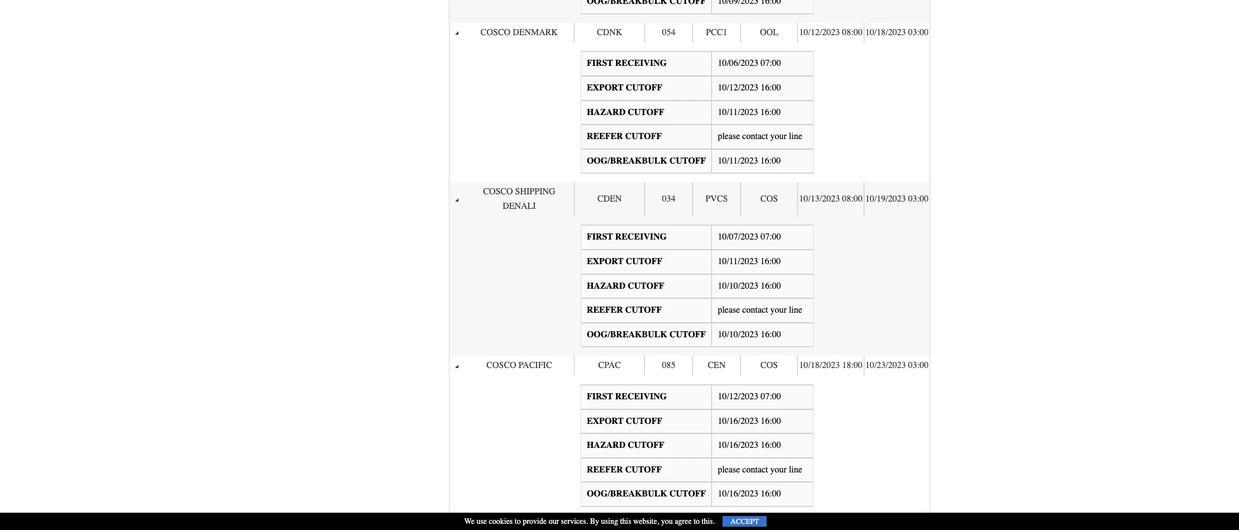 Task type: vqa. For each thing, say whether or not it's contained in the screenshot.


Task type: describe. For each thing, give the bounding box(es) containing it.
reefer cutoff for 10/11/2023 16:00
[[587, 131, 662, 141]]

export for 10/12/2023 16:00
[[587, 83, 624, 93]]

4 cell from the left
[[693, 516, 741, 530]]

using
[[601, 517, 618, 526]]

cosco pacific
[[487, 361, 552, 371]]

cosco for cosco pacific
[[487, 361, 516, 371]]

0 horizontal spatial 10/18/2023
[[799, 361, 840, 371]]

hazard cutoff for 10/16/2023 16:00
[[587, 440, 665, 450]]

cosco denmark
[[481, 27, 558, 37]]

our
[[549, 517, 559, 526]]

cos for 10/18/2023
[[761, 361, 778, 371]]

your for 10/10/2023 16:00
[[771, 305, 787, 315]]

5 cell from the left
[[741, 516, 798, 530]]

1 to from the left
[[515, 517, 521, 526]]

pvcs cell
[[693, 182, 741, 216]]

reefer for 10/10/2023 16:00
[[587, 305, 623, 315]]

hazard for 10/10/2023 16:00
[[587, 281, 626, 291]]

services.
[[561, 517, 588, 526]]

first for 10/06/2023 07:00
[[587, 58, 613, 68]]

10/06/2023
[[718, 58, 759, 68]]

row containing cosco pacific
[[449, 356, 930, 376]]

10/06/2023 07:00
[[718, 58, 781, 68]]

row containing cosco denmark
[[449, 23, 930, 43]]

agree
[[675, 517, 692, 526]]

please contact your line for 10/11/2023
[[718, 131, 803, 141]]

10/16/2023 16:00 for oog/breakbulk cutoff
[[718, 489, 781, 499]]

oog/breakbulk for 10/11/2023 16:00
[[587, 156, 667, 166]]

this.
[[702, 517, 715, 526]]

oog/breakbulk for 10/10/2023 16:00
[[587, 329, 667, 340]]

we
[[464, 517, 475, 526]]

10/12/2023 08:00 cell
[[798, 23, 864, 43]]

use
[[477, 517, 487, 526]]

cden
[[598, 194, 622, 204]]

line for 10/11/2023 16:00
[[789, 131, 803, 141]]

line for 10/16/2023 16:00
[[789, 465, 803, 475]]

cpac
[[599, 361, 621, 371]]

oog/breakbulk cutoff for 10/16/2023 16:00
[[587, 489, 706, 499]]

10/13/2023 08:00 10/19/2023 03:00
[[799, 194, 929, 204]]

cosco pacific cell
[[464, 356, 574, 376]]

row containing cosco shipping denali
[[449, 182, 930, 216]]

your for 10/11/2023 16:00
[[771, 131, 787, 141]]

10/11/2023 for export cutoff
[[718, 256, 758, 266]]

reefer cutoff for 10/16/2023 16:00
[[587, 465, 662, 475]]

cosco for cosco denmark
[[481, 27, 511, 37]]

hazard cutoff for 10/11/2023 16:00
[[587, 107, 665, 117]]

please for 10/10/2023
[[718, 305, 740, 315]]

03:00 for 10/18/2023 03:00
[[909, 27, 929, 37]]

pcc1 cell
[[693, 23, 741, 43]]

10/19/2023
[[866, 194, 906, 204]]

provide
[[523, 517, 547, 526]]

10/16/2023 for export cutoff
[[718, 416, 759, 426]]

10/07/2023
[[718, 232, 759, 242]]

first for 10/12/2023 07:00
[[587, 392, 613, 402]]

please for 10/11/2023
[[718, 131, 740, 141]]

07:00 for 10/07/2023 07:00
[[761, 232, 781, 242]]

oog/breakbulk cutoff for 10/11/2023 16:00
[[587, 156, 706, 166]]

10/16/2023 16:00 for hazard cutoff
[[718, 440, 781, 450]]

034
[[662, 194, 676, 204]]

cen
[[708, 361, 726, 371]]

reefer for 10/16/2023 16:00
[[587, 465, 623, 475]]

10/12/2023 for 10/12/2023 16:00
[[718, 83, 759, 93]]

cosco shipping denali
[[483, 187, 556, 211]]

03:00 for 10/19/2023 03:00
[[909, 194, 929, 204]]

export cutoff for 10/11/2023 16:00
[[587, 256, 663, 266]]

accept
[[731, 517, 759, 526]]

ool cell
[[741, 23, 798, 43]]

034 cell
[[645, 182, 693, 216]]

10/11/2023 16:00 for hazard cutoff
[[718, 107, 781, 117]]



Task type: locate. For each thing, give the bounding box(es) containing it.
7 cell from the left
[[864, 516, 930, 530]]

oog/breakbulk cutoff
[[587, 156, 706, 166], [587, 329, 706, 340], [587, 489, 706, 499]]

2 03:00 from the top
[[909, 194, 929, 204]]

export cutoff for 10/16/2023 16:00
[[587, 416, 663, 426]]

3 07:00 from the top
[[761, 392, 781, 402]]

10/10/2023 16:00 up cen
[[718, 329, 781, 340]]

2 vertical spatial 10/16/2023
[[718, 489, 759, 499]]

1 vertical spatial 10/12/2023
[[718, 83, 759, 93]]

0 vertical spatial receiving
[[615, 58, 667, 68]]

oog/breakbulk up 'cden'
[[587, 156, 667, 166]]

10/18/2023
[[866, 27, 906, 37], [799, 361, 840, 371]]

export cutoff for 10/12/2023 16:00
[[587, 83, 663, 93]]

2 vertical spatial hazard
[[587, 440, 626, 450]]

10/11/2023 16:00
[[718, 107, 781, 117], [718, 156, 781, 166], [718, 256, 781, 266]]

3 please contact your line from the top
[[718, 465, 803, 475]]

2 reefer cutoff from the top
[[587, 305, 662, 315]]

reefer cutoff
[[587, 131, 662, 141], [587, 305, 662, 315], [587, 465, 662, 475]]

first
[[587, 58, 613, 68], [587, 232, 613, 242], [587, 392, 613, 402]]

first receiving for 10/12/2023 07:00
[[587, 392, 667, 402]]

cden cell
[[574, 182, 645, 216]]

3 hazard from the top
[[587, 440, 626, 450]]

2 first receiving from the top
[[587, 232, 667, 242]]

oog/breakbulk cutoff up 034
[[587, 156, 706, 166]]

2 reefer from the top
[[587, 305, 623, 315]]

1 vertical spatial oog/breakbulk
[[587, 329, 667, 340]]

1 vertical spatial cos
[[761, 361, 778, 371]]

1 vertical spatial first receiving
[[587, 232, 667, 242]]

cos cell
[[741, 182, 798, 216], [741, 356, 798, 376]]

to left this. on the right bottom of page
[[694, 517, 700, 526]]

2 first from the top
[[587, 232, 613, 242]]

10/11/2023 for oog/breakbulk cutoff
[[718, 156, 758, 166]]

2 vertical spatial 03:00
[[909, 361, 929, 371]]

ool
[[760, 27, 779, 37]]

cookies
[[489, 517, 513, 526]]

cutoff
[[626, 83, 663, 93], [628, 107, 665, 117], [625, 131, 662, 141], [670, 156, 706, 166], [626, 256, 663, 266], [628, 281, 665, 291], [625, 305, 662, 315], [670, 329, 706, 340], [626, 416, 663, 426], [628, 440, 665, 450], [625, 465, 662, 475], [670, 489, 706, 499]]

contact for 10/16/2023
[[743, 465, 768, 475]]

18:00
[[842, 361, 863, 371]]

row
[[449, 23, 930, 43], [449, 182, 930, 216], [449, 356, 930, 376], [449, 516, 930, 530]]

this
[[620, 517, 632, 526]]

cosco
[[481, 27, 511, 37], [483, 187, 513, 197], [487, 361, 516, 371]]

0 vertical spatial export cutoff
[[587, 83, 663, 93]]

10/18/2023 18:00 10/23/2023 03:00
[[799, 361, 929, 371]]

first receiving for 10/07/2023 07:00
[[587, 232, 667, 242]]

2 10/11/2023 16:00 from the top
[[718, 156, 781, 166]]

export for 10/16/2023 16:00
[[587, 416, 624, 426]]

website,
[[633, 517, 659, 526]]

10/11/2023 16:00 for export cutoff
[[718, 256, 781, 266]]

0 vertical spatial first
[[587, 58, 613, 68]]

2 10/10/2023 from the top
[[718, 329, 759, 340]]

3 reefer cutoff from the top
[[587, 465, 662, 475]]

10/10/2023 for hazard cutoff
[[718, 281, 759, 291]]

0 vertical spatial 10/10/2023 16:00
[[718, 281, 781, 291]]

cos up 10/12/2023 07:00
[[761, 361, 778, 371]]

oog/breakbulk cutoff for 10/10/2023 16:00
[[587, 329, 706, 340]]

please contact your line
[[718, 131, 803, 141], [718, 305, 803, 315], [718, 465, 803, 475]]

cosco denmark cell
[[464, 23, 574, 43]]

2 export cutoff from the top
[[587, 256, 663, 266]]

1 10/11/2023 16:00 from the top
[[718, 107, 781, 117]]

08:00 left 10/18/2023 03:00 cell
[[842, 27, 863, 37]]

10/23/2023 03:00 cell
[[864, 356, 930, 376]]

3 10/16/2023 16:00 from the top
[[718, 489, 781, 499]]

3 line from the top
[[789, 465, 803, 475]]

10/16/2023 16:00
[[718, 416, 781, 426], [718, 440, 781, 450], [718, 489, 781, 499]]

hazard for 10/16/2023 16:00
[[587, 440, 626, 450]]

cos cell up 10/07/2023 07:00
[[741, 182, 798, 216]]

oog/breakbulk cutoff up 085
[[587, 329, 706, 340]]

1 please contact your line from the top
[[718, 131, 803, 141]]

3 10/16/2023 from the top
[[718, 489, 759, 499]]

1 vertical spatial 10/10/2023 16:00
[[718, 329, 781, 340]]

receiving for 10/06/2023 07:00
[[615, 58, 667, 68]]

1 horizontal spatial 10/18/2023
[[866, 27, 906, 37]]

1 reefer from the top
[[587, 131, 623, 141]]

to right cookies
[[515, 517, 521, 526]]

export
[[587, 83, 624, 93], [587, 256, 624, 266], [587, 416, 624, 426]]

2 08:00 from the top
[[842, 194, 863, 204]]

hazard
[[587, 107, 626, 117], [587, 281, 626, 291], [587, 440, 626, 450]]

1 vertical spatial 03:00
[[909, 194, 929, 204]]

first down "cdnk" cell on the top of page
[[587, 58, 613, 68]]

2 vertical spatial reefer
[[587, 465, 623, 475]]

line for 10/10/2023 16:00
[[789, 305, 803, 315]]

10/11/2023 16:00 down 10/07/2023 07:00
[[718, 256, 781, 266]]

first down "cden" cell
[[587, 232, 613, 242]]

3 contact from the top
[[743, 465, 768, 475]]

0 vertical spatial oog/breakbulk cutoff
[[587, 156, 706, 166]]

0 vertical spatial export
[[587, 83, 624, 93]]

2 vertical spatial contact
[[743, 465, 768, 475]]

0 vertical spatial 10/12/2023
[[799, 27, 840, 37]]

1 07:00 from the top
[[761, 58, 781, 68]]

hazard cutoff for 10/10/2023 16:00
[[587, 281, 665, 291]]

1 horizontal spatial to
[[694, 517, 700, 526]]

oog/breakbulk up cpac
[[587, 329, 667, 340]]

3 10/11/2023 from the top
[[718, 256, 758, 266]]

10/18/2023 left 18:00
[[799, 361, 840, 371]]

first receiving down "cdnk" cell on the top of page
[[587, 58, 667, 68]]

0 vertical spatial 10/16/2023 16:00
[[718, 416, 781, 426]]

054 cell
[[645, 23, 693, 43]]

cosco for cosco shipping denali
[[483, 187, 513, 197]]

2 10/16/2023 16:00 from the top
[[718, 440, 781, 450]]

1 vertical spatial receiving
[[615, 232, 667, 242]]

export cutoff
[[587, 83, 663, 93], [587, 256, 663, 266], [587, 416, 663, 426]]

pvcs
[[706, 194, 728, 204]]

07:00 for 10/12/2023 07:00
[[761, 392, 781, 402]]

2 vertical spatial export cutoff
[[587, 416, 663, 426]]

2 vertical spatial oog/breakbulk
[[587, 489, 667, 499]]

10/10/2023 16:00 down 10/07/2023 07:00
[[718, 281, 781, 291]]

first receiving down "cden" cell
[[587, 232, 667, 242]]

2 vertical spatial export
[[587, 416, 624, 426]]

1 vertical spatial export cutoff
[[587, 256, 663, 266]]

1 vertical spatial please contact your line
[[718, 305, 803, 315]]

10/12/2023 down 10/06/2023
[[718, 83, 759, 93]]

03:00
[[909, 27, 929, 37], [909, 194, 929, 204], [909, 361, 929, 371]]

oog/breakbulk cutoff up website,
[[587, 489, 706, 499]]

3 10/11/2023 16:00 from the top
[[718, 256, 781, 266]]

1 cos from the top
[[761, 194, 778, 204]]

054
[[662, 27, 676, 37]]

1 vertical spatial 07:00
[[761, 232, 781, 242]]

1 first receiving from the top
[[587, 58, 667, 68]]

0 vertical spatial 10/18/2023
[[866, 27, 906, 37]]

shipping
[[515, 187, 556, 197]]

08:00
[[842, 27, 863, 37], [842, 194, 863, 204]]

please contact your line for 10/16/2023
[[718, 465, 803, 475]]

2 hazard from the top
[[587, 281, 626, 291]]

10/12/2023 08:00 10/18/2023 03:00
[[799, 27, 929, 37]]

0 vertical spatial 07:00
[[761, 58, 781, 68]]

3 cell from the left
[[645, 516, 693, 530]]

1 vertical spatial 10/10/2023
[[718, 329, 759, 340]]

cpac cell
[[574, 356, 645, 376]]

1 vertical spatial hazard
[[587, 281, 626, 291]]

10/12/2023
[[799, 27, 840, 37], [718, 83, 759, 93], [718, 392, 759, 402]]

2 vertical spatial 10/12/2023
[[718, 392, 759, 402]]

2 row from the top
[[449, 182, 930, 216]]

2 vertical spatial oog/breakbulk cutoff
[[587, 489, 706, 499]]

03:00 for 10/23/2023 03:00
[[909, 361, 929, 371]]

0 vertical spatial contact
[[743, 131, 768, 141]]

1 vertical spatial cosco
[[483, 187, 513, 197]]

16:00
[[761, 83, 781, 93], [761, 107, 781, 117], [761, 156, 781, 166], [761, 256, 781, 266], [761, 281, 781, 291], [761, 329, 781, 340], [761, 416, 781, 426], [761, 440, 781, 450], [761, 489, 781, 499]]

1 10/16/2023 from the top
[[718, 416, 759, 426]]

cos cell for 10/18/2023 18:00 10/23/2023 03:00
[[741, 356, 798, 376]]

3 export cutoff from the top
[[587, 416, 663, 426]]

3 receiving from the top
[[615, 392, 667, 402]]

3 reefer from the top
[[587, 465, 623, 475]]

0 vertical spatial cos cell
[[741, 182, 798, 216]]

2 vertical spatial reefer cutoff
[[587, 465, 662, 475]]

receiving down 054 cell
[[615, 58, 667, 68]]

1 vertical spatial please
[[718, 305, 740, 315]]

10/10/2023 down the 10/07/2023
[[718, 281, 759, 291]]

receiving down 085 cell
[[615, 392, 667, 402]]

10/12/2023 right ool
[[799, 27, 840, 37]]

receiving down 034 cell
[[615, 232, 667, 242]]

1 hazard cutoff from the top
[[587, 107, 665, 117]]

2 cos cell from the top
[[741, 356, 798, 376]]

0 vertical spatial 08:00
[[842, 27, 863, 37]]

3 first from the top
[[587, 392, 613, 402]]

first down cpac cell
[[587, 392, 613, 402]]

reefer for 10/11/2023 16:00
[[587, 131, 623, 141]]

cosco shipping denali cell
[[464, 182, 574, 216]]

0 horizontal spatial to
[[515, 517, 521, 526]]

10/18/2023 18:00 cell
[[798, 356, 864, 376]]

by
[[590, 517, 599, 526]]

oog/breakbulk for 10/16/2023 16:00
[[587, 489, 667, 499]]

1 oog/breakbulk from the top
[[587, 156, 667, 166]]

0 vertical spatial reefer cutoff
[[587, 131, 662, 141]]

10/18/2023 03:00 cell
[[864, 23, 930, 43]]

1 vertical spatial 10/16/2023
[[718, 440, 759, 450]]

10/16/2023 16:00 for export cutoff
[[718, 416, 781, 426]]

10/23/2023
[[866, 361, 906, 371]]

2 10/16/2023 from the top
[[718, 440, 759, 450]]

1 receiving from the top
[[615, 58, 667, 68]]

3 first receiving from the top
[[587, 392, 667, 402]]

cos up 10/07/2023 07:00
[[761, 194, 778, 204]]

contact for 10/10/2023
[[743, 305, 768, 315]]

10/10/2023
[[718, 281, 759, 291], [718, 329, 759, 340]]

2 oog/breakbulk from the top
[[587, 329, 667, 340]]

please
[[718, 131, 740, 141], [718, 305, 740, 315], [718, 465, 740, 475]]

08:00 for 10/13/2023 08:00
[[842, 194, 863, 204]]

10/12/2023 07:00
[[718, 392, 781, 402]]

1 vertical spatial 10/16/2023 16:00
[[718, 440, 781, 450]]

2 vertical spatial 07:00
[[761, 392, 781, 402]]

1 vertical spatial reefer
[[587, 305, 623, 315]]

0 vertical spatial 10/11/2023 16:00
[[718, 107, 781, 117]]

hazard for 10/11/2023 16:00
[[587, 107, 626, 117]]

0 vertical spatial cos
[[761, 194, 778, 204]]

1 vertical spatial reefer cutoff
[[587, 305, 662, 315]]

first for 10/07/2023 07:00
[[587, 232, 613, 242]]

2 export from the top
[[587, 256, 624, 266]]

2 cos from the top
[[761, 361, 778, 371]]

2 vertical spatial hazard cutoff
[[587, 440, 665, 450]]

2 your from the top
[[771, 305, 787, 315]]

oog/breakbulk
[[587, 156, 667, 166], [587, 329, 667, 340], [587, 489, 667, 499]]

3 oog/breakbulk cutoff from the top
[[587, 489, 706, 499]]

0 vertical spatial 10/10/2023
[[718, 281, 759, 291]]

pcc1
[[706, 27, 728, 37]]

07:00
[[761, 58, 781, 68], [761, 232, 781, 242], [761, 392, 781, 402]]

cos cell for 10/13/2023 08:00 10/19/2023 03:00
[[741, 182, 798, 216]]

10/16/2023
[[718, 416, 759, 426], [718, 440, 759, 450], [718, 489, 759, 499]]

2 vertical spatial 10/11/2023 16:00
[[718, 256, 781, 266]]

please for 10/16/2023
[[718, 465, 740, 475]]

your
[[771, 131, 787, 141], [771, 305, 787, 315], [771, 465, 787, 475]]

10/19/2023 03:00 cell
[[864, 182, 930, 216]]

cosco left denmark
[[481, 27, 511, 37]]

2 vertical spatial please contact your line
[[718, 465, 803, 475]]

contact for 10/11/2023
[[743, 131, 768, 141]]

2 vertical spatial your
[[771, 465, 787, 475]]

2 vertical spatial receiving
[[615, 392, 667, 402]]

10/10/2023 16:00
[[718, 281, 781, 291], [718, 329, 781, 340]]

0 vertical spatial hazard cutoff
[[587, 107, 665, 117]]

your for 10/16/2023 16:00
[[771, 465, 787, 475]]

1 vertical spatial your
[[771, 305, 787, 315]]

1 vertical spatial hazard cutoff
[[587, 281, 665, 291]]

08:00 right 10/13/2023 on the right of page
[[842, 194, 863, 204]]

2 vertical spatial first receiving
[[587, 392, 667, 402]]

receiving for 10/07/2023 07:00
[[615, 232, 667, 242]]

receiving
[[615, 58, 667, 68], [615, 232, 667, 242], [615, 392, 667, 402]]

2 vertical spatial line
[[789, 465, 803, 475]]

2 hazard cutoff from the top
[[587, 281, 665, 291]]

1 cell from the left
[[464, 516, 574, 530]]

6 cell from the left
[[798, 516, 864, 530]]

0 vertical spatial 10/11/2023
[[718, 107, 758, 117]]

3 hazard cutoff from the top
[[587, 440, 665, 450]]

10/11/2023 16:00 for oog/breakbulk cutoff
[[718, 156, 781, 166]]

3 oog/breakbulk from the top
[[587, 489, 667, 499]]

10/10/2023 up cen
[[718, 329, 759, 340]]

cos
[[761, 194, 778, 204], [761, 361, 778, 371]]

10/11/2023 down the 10/07/2023
[[718, 256, 758, 266]]

0 vertical spatial oog/breakbulk
[[587, 156, 667, 166]]

accept button
[[723, 516, 767, 527]]

pacific
[[519, 361, 552, 371]]

0 vertical spatial line
[[789, 131, 803, 141]]

cen cell
[[693, 356, 741, 376]]

1 export from the top
[[587, 83, 624, 93]]

2 oog/breakbulk cutoff from the top
[[587, 329, 706, 340]]

line
[[789, 131, 803, 141], [789, 305, 803, 315], [789, 465, 803, 475]]

1 your from the top
[[771, 131, 787, 141]]

cosco inside cell
[[481, 27, 511, 37]]

0 vertical spatial reefer
[[587, 131, 623, 141]]

cosco left the pacific
[[487, 361, 516, 371]]

1 vertical spatial 10/11/2023 16:00
[[718, 156, 781, 166]]

1 vertical spatial 08:00
[[842, 194, 863, 204]]

10/12/2023 down the cen cell
[[718, 392, 759, 402]]

2 cell from the left
[[574, 516, 645, 530]]

1 row from the top
[[449, 23, 930, 43]]

2 vertical spatial first
[[587, 392, 613, 402]]

cos for 10/13/2023
[[761, 194, 778, 204]]

we use cookies to provide our services. by using this website, you agree to this.
[[464, 517, 715, 526]]

10/11/2023 for hazard cutoff
[[718, 107, 758, 117]]

10/11/2023 down 10/12/2023 16:00
[[718, 107, 758, 117]]

10/11/2023 up the pvcs
[[718, 156, 758, 166]]

first receiving
[[587, 58, 667, 68], [587, 232, 667, 242], [587, 392, 667, 402]]

1 08:00 from the top
[[842, 27, 863, 37]]

3 please from the top
[[718, 465, 740, 475]]

1 03:00 from the top
[[909, 27, 929, 37]]

1 vertical spatial first
[[587, 232, 613, 242]]

10/12/2023 for 10/12/2023 07:00
[[718, 392, 759, 402]]

0 vertical spatial hazard
[[587, 107, 626, 117]]

2 07:00 from the top
[[761, 232, 781, 242]]

1 vertical spatial line
[[789, 305, 803, 315]]

cosco inside cosco shipping denali
[[483, 187, 513, 197]]

2 please contact your line from the top
[[718, 305, 803, 315]]

1 first from the top
[[587, 58, 613, 68]]

1 vertical spatial export
[[587, 256, 624, 266]]

3 03:00 from the top
[[909, 361, 929, 371]]

1 vertical spatial 10/18/2023
[[799, 361, 840, 371]]

2 10/10/2023 16:00 from the top
[[718, 329, 781, 340]]

10/13/2023
[[799, 194, 840, 204]]

1 hazard from the top
[[587, 107, 626, 117]]

10/11/2023 16:00 down 10/12/2023 16:00
[[718, 107, 781, 117]]

0 vertical spatial 03:00
[[909, 27, 929, 37]]

1 cos cell from the top
[[741, 182, 798, 216]]

0 vertical spatial please contact your line
[[718, 131, 803, 141]]

2 vertical spatial please
[[718, 465, 740, 475]]

0 vertical spatial first receiving
[[587, 58, 667, 68]]

10/16/2023 for oog/breakbulk cutoff
[[718, 489, 759, 499]]

10/12/2023 16:00
[[718, 83, 781, 93]]

1 10/11/2023 from the top
[[718, 107, 758, 117]]

0 vertical spatial please
[[718, 131, 740, 141]]

1 export cutoff from the top
[[587, 83, 663, 93]]

please contact your line for 10/10/2023
[[718, 305, 803, 315]]

10/10/2023 for oog/breakbulk cutoff
[[718, 329, 759, 340]]

cell
[[464, 516, 574, 530], [574, 516, 645, 530], [645, 516, 693, 530], [693, 516, 741, 530], [741, 516, 798, 530], [798, 516, 864, 530], [864, 516, 930, 530]]

1 contact from the top
[[743, 131, 768, 141]]

denmark
[[513, 27, 558, 37]]

2 vertical spatial cosco
[[487, 361, 516, 371]]

2 line from the top
[[789, 305, 803, 315]]

oog/breakbulk up this
[[587, 489, 667, 499]]

2 contact from the top
[[743, 305, 768, 315]]

1 10/10/2023 16:00 from the top
[[718, 281, 781, 291]]

2 10/11/2023 from the top
[[718, 156, 758, 166]]

cdnk
[[597, 27, 622, 37]]

you
[[661, 517, 673, 526]]

10/16/2023 for hazard cutoff
[[718, 440, 759, 450]]

first receiving down cpac cell
[[587, 392, 667, 402]]

to
[[515, 517, 521, 526], [694, 517, 700, 526]]

hazard cutoff
[[587, 107, 665, 117], [587, 281, 665, 291], [587, 440, 665, 450]]

1 reefer cutoff from the top
[[587, 131, 662, 141]]

2 please from the top
[[718, 305, 740, 315]]

0 vertical spatial 10/16/2023
[[718, 416, 759, 426]]

1 10/16/2023 16:00 from the top
[[718, 416, 781, 426]]

08:00 for 10/12/2023 08:00
[[842, 27, 863, 37]]

1 10/10/2023 from the top
[[718, 281, 759, 291]]

10/07/2023 07:00
[[718, 232, 781, 242]]

2 receiving from the top
[[615, 232, 667, 242]]

1 vertical spatial contact
[[743, 305, 768, 315]]

3 row from the top
[[449, 356, 930, 376]]

10/11/2023
[[718, 107, 758, 117], [718, 156, 758, 166], [718, 256, 758, 266]]

contact
[[743, 131, 768, 141], [743, 305, 768, 315], [743, 465, 768, 475]]

1 oog/breakbulk cutoff from the top
[[587, 156, 706, 166]]

10/10/2023 16:00 for oog/breakbulk cutoff
[[718, 329, 781, 340]]

3 export from the top
[[587, 416, 624, 426]]

cos cell up 10/12/2023 07:00
[[741, 356, 798, 376]]

1 line from the top
[[789, 131, 803, 141]]

10/13/2023 08:00 cell
[[798, 182, 864, 216]]

085
[[662, 361, 676, 371]]

10/18/2023 right 10/12/2023 08:00 cell
[[866, 27, 906, 37]]

denali
[[503, 201, 536, 211]]

10/10/2023 16:00 for hazard cutoff
[[718, 281, 781, 291]]

cdnk cell
[[574, 23, 645, 43]]

2 vertical spatial 10/11/2023
[[718, 256, 758, 266]]

2 to from the left
[[694, 517, 700, 526]]

3 your from the top
[[771, 465, 787, 475]]

10/11/2023 16:00 up the pvcs
[[718, 156, 781, 166]]

1 vertical spatial 10/11/2023
[[718, 156, 758, 166]]

cosco up denali at the left top of page
[[483, 187, 513, 197]]

receiving for 10/12/2023 07:00
[[615, 392, 667, 402]]

first receiving for 10/06/2023 07:00
[[587, 58, 667, 68]]

4 row from the top
[[449, 516, 930, 530]]

0 vertical spatial cosco
[[481, 27, 511, 37]]

2 vertical spatial 10/16/2023 16:00
[[718, 489, 781, 499]]

reefer
[[587, 131, 623, 141], [587, 305, 623, 315], [587, 465, 623, 475]]

1 vertical spatial oog/breakbulk cutoff
[[587, 329, 706, 340]]

07:00 for 10/06/2023 07:00
[[761, 58, 781, 68]]

1 vertical spatial cos cell
[[741, 356, 798, 376]]

085 cell
[[645, 356, 693, 376]]

reefer cutoff for 10/10/2023 16:00
[[587, 305, 662, 315]]

export for 10/11/2023 16:00
[[587, 256, 624, 266]]

0 vertical spatial your
[[771, 131, 787, 141]]

1 please from the top
[[718, 131, 740, 141]]



